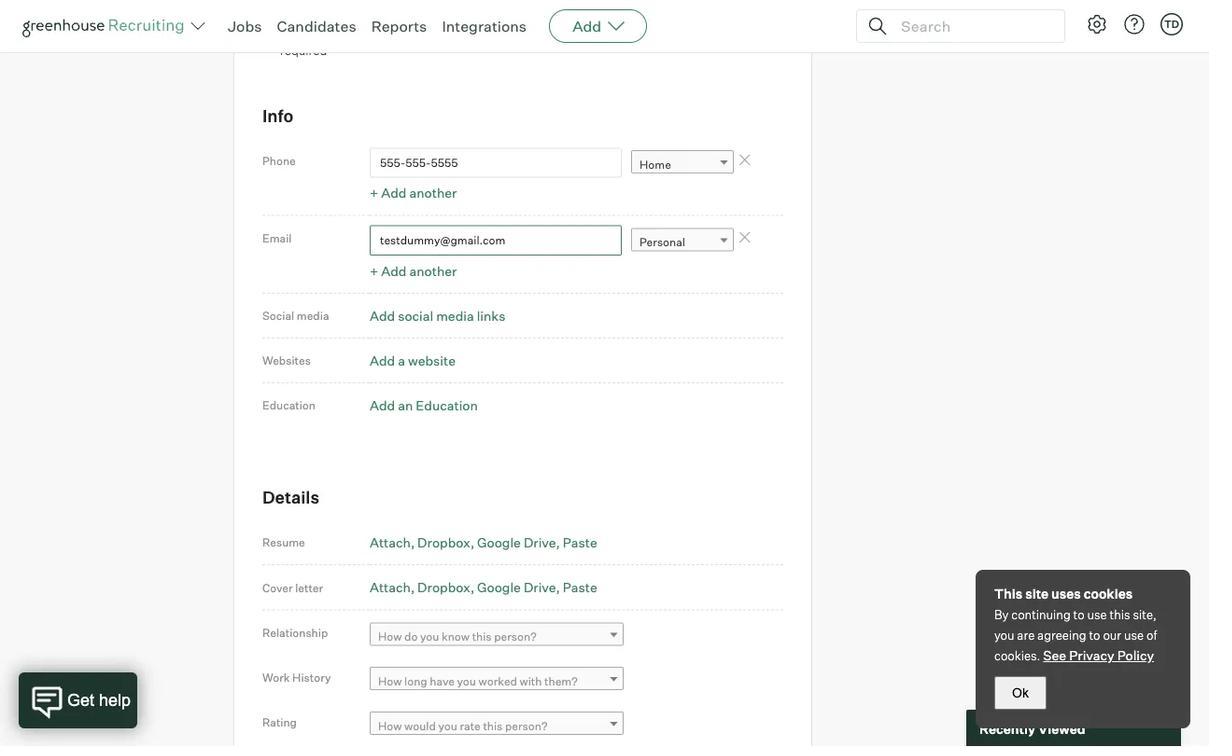 Task type: describe. For each thing, give the bounding box(es) containing it.
social
[[398, 308, 433, 324]]

an
[[398, 397, 413, 414]]

would
[[404, 719, 436, 733]]

how would you rate this person? link
[[370, 712, 624, 739]]

recently
[[980, 721, 1036, 737]]

0 vertical spatial to
[[1074, 608, 1085, 623]]

add a website
[[370, 353, 456, 369]]

them?
[[544, 675, 578, 689]]

stage
[[398, 7, 421, 19]]

details
[[262, 487, 319, 508]]

of
[[1147, 628, 1157, 643]]

0 horizontal spatial education
[[262, 399, 316, 413]]

add social media links
[[370, 308, 506, 324]]

uses
[[1052, 586, 1081, 603]]

policy
[[1117, 648, 1154, 664]]

required
[[280, 42, 327, 57]]

dropbox link for resume
[[417, 534, 475, 551]]

how for how long have you worked with them?
[[378, 675, 402, 689]]

how do you know this person?
[[378, 630, 537, 644]]

notifications
[[329, 7, 382, 19]]

agreeing
[[1038, 628, 1087, 643]]

recently viewed
[[980, 721, 1086, 737]]

paste link for cover letter
[[563, 580, 597, 596]]

with
[[520, 675, 542, 689]]

dropbox for cover letter
[[417, 580, 471, 596]]

google drive link for cover letter
[[477, 580, 560, 596]]

integrations link
[[442, 17, 527, 35]]

paste for resume
[[563, 534, 597, 551]]

history
[[292, 671, 331, 685]]

td
[[1164, 18, 1179, 30]]

add an education link
[[370, 397, 478, 414]]

reports link
[[371, 17, 427, 35]]

add button
[[549, 9, 647, 43]]

td button
[[1157, 9, 1187, 39]]

add a website link
[[370, 353, 456, 369]]

see
[[1043, 648, 1067, 664]]

websites
[[262, 354, 311, 368]]

1 vertical spatial use
[[1124, 628, 1144, 643]]

see privacy policy link
[[1043, 648, 1154, 664]]

person? for how would you rate this person?
[[505, 719, 548, 733]]

site,
[[1133, 608, 1157, 623]]

this for how do you know this person?
[[472, 630, 492, 644]]

this
[[995, 586, 1023, 603]]

cover letter
[[262, 581, 323, 595]]

you inside by continuing to use this site, you are agreeing to our use of cookies.
[[995, 628, 1015, 643]]

have
[[430, 675, 455, 689]]

another for phone
[[409, 185, 457, 201]]

Search text field
[[896, 13, 1048, 40]]

social
[[262, 309, 294, 323]]

links
[[477, 308, 506, 324]]

this for how would you rate this person?
[[483, 719, 503, 733]]

social media
[[262, 309, 329, 323]]

greenhouse recruiting image
[[22, 15, 190, 37]]

jobs link
[[228, 17, 262, 35]]

changes
[[470, 7, 507, 19]]

you left rate
[[438, 719, 457, 733]]

how do you know this person? link
[[370, 623, 624, 650]]

rating
[[262, 716, 297, 730]]

email
[[262, 231, 292, 245]]

attach for cover letter
[[370, 580, 411, 596]]

jobs
[[228, 17, 262, 35]]

another for email
[[409, 263, 457, 279]]

add social media links link
[[370, 308, 506, 324]]

resume
[[262, 536, 305, 550]]

cookies
[[1084, 586, 1133, 603]]

0 vertical spatial use
[[1087, 608, 1107, 623]]

cookies.
[[995, 649, 1041, 664]]

privacy
[[1069, 648, 1115, 664]]

how for how do you know this person?
[[378, 630, 402, 644]]



Task type: locate. For each thing, give the bounding box(es) containing it.
candidates link
[[277, 17, 356, 35]]

+ add another for email
[[370, 263, 457, 279]]

status
[[442, 7, 468, 19]]

person? down with
[[505, 719, 548, 733]]

work history
[[262, 671, 331, 685]]

2 dropbox link from the top
[[417, 580, 475, 596]]

person?
[[494, 630, 537, 644], [505, 719, 548, 733]]

know
[[442, 630, 470, 644]]

by continuing to use this site, you are agreeing to our use of cookies.
[[995, 608, 1157, 664]]

+ add another
[[370, 185, 457, 201], [370, 263, 457, 279]]

to
[[1074, 608, 1085, 623], [1089, 628, 1101, 643]]

1 how from the top
[[378, 630, 402, 644]]

add an education
[[370, 397, 478, 414]]

add for add an education
[[370, 397, 395, 414]]

you down by
[[995, 628, 1015, 643]]

personal link
[[631, 228, 734, 255]]

0 vertical spatial attach dropbox google drive paste
[[370, 534, 597, 551]]

2 paste link from the top
[[563, 580, 597, 596]]

use
[[1087, 608, 1107, 623], [1124, 628, 1144, 643]]

candidates
[[277, 17, 356, 35]]

1 vertical spatial to
[[1089, 628, 1101, 643]]

1 paste link from the top
[[563, 534, 597, 551]]

how long have you worked with them?
[[378, 675, 578, 689]]

how long have you worked with them? link
[[370, 668, 624, 695]]

for right up
[[316, 7, 327, 19]]

up
[[303, 7, 314, 19]]

1 vertical spatial this
[[472, 630, 492, 644]]

1 paste from the top
[[563, 534, 597, 551]]

this right know
[[472, 630, 492, 644]]

phone
[[262, 153, 296, 167]]

ok
[[1012, 686, 1029, 701]]

education
[[416, 397, 478, 414], [262, 399, 316, 413]]

for left stage
[[384, 7, 395, 19]]

how would you rate this person?
[[378, 719, 548, 733]]

1 horizontal spatial education
[[416, 397, 478, 414]]

1 drive from the top
[[524, 534, 556, 551]]

1 google drive link from the top
[[477, 534, 560, 551]]

our
[[1103, 628, 1122, 643]]

1 vertical spatial dropbox link
[[417, 580, 475, 596]]

and
[[423, 7, 440, 19]]

attach for resume
[[370, 534, 411, 551]]

see privacy policy
[[1043, 648, 1154, 664]]

2 + from the top
[[370, 263, 378, 279]]

drive for cover letter
[[524, 580, 556, 596]]

attach dropbox google drive paste for resume
[[370, 534, 597, 551]]

worked
[[479, 675, 517, 689]]

paste link
[[563, 534, 597, 551], [563, 580, 597, 596]]

configure image
[[1086, 13, 1108, 35]]

how left long
[[378, 675, 402, 689]]

0 vertical spatial attach
[[370, 534, 411, 551]]

* = required
[[262, 42, 327, 57]]

0 horizontal spatial use
[[1087, 608, 1107, 623]]

info
[[262, 105, 294, 126]]

2 another from the top
[[409, 263, 457, 279]]

1 vertical spatial attach dropbox google drive paste
[[370, 580, 597, 596]]

1 dropbox from the top
[[417, 534, 471, 551]]

0 vertical spatial person?
[[494, 630, 537, 644]]

cover
[[262, 581, 293, 595]]

2 attach from the top
[[370, 580, 411, 596]]

add for add a website
[[370, 353, 395, 369]]

long
[[404, 675, 427, 689]]

1 vertical spatial drive
[[524, 580, 556, 596]]

work
[[262, 671, 290, 685]]

google for cover letter
[[477, 580, 521, 596]]

attach dropbox google drive paste
[[370, 534, 597, 551], [370, 580, 597, 596]]

1 vertical spatial another
[[409, 263, 457, 279]]

=
[[270, 42, 278, 57]]

for
[[316, 7, 327, 19], [384, 7, 395, 19]]

0 vertical spatial how
[[378, 630, 402, 644]]

home link
[[631, 150, 734, 177]]

this site uses cookies
[[995, 586, 1133, 603]]

education right an
[[416, 397, 478, 414]]

1 attach dropbox google drive paste from the top
[[370, 534, 597, 551]]

0 vertical spatial google drive link
[[477, 534, 560, 551]]

1 vertical spatial paste link
[[563, 580, 597, 596]]

1 another from the top
[[409, 185, 457, 201]]

+ for phone
[[370, 185, 378, 201]]

1 horizontal spatial for
[[384, 7, 395, 19]]

person? for how do you know this person?
[[494, 630, 537, 644]]

+
[[370, 185, 378, 201], [370, 263, 378, 279]]

media
[[436, 308, 474, 324], [297, 309, 329, 323]]

1 + add another link from the top
[[370, 185, 457, 201]]

sign
[[281, 7, 301, 19]]

+ for email
[[370, 263, 378, 279]]

0 vertical spatial attach link
[[370, 534, 415, 551]]

2 google from the top
[[477, 580, 521, 596]]

2 paste from the top
[[563, 580, 597, 596]]

how left would
[[378, 719, 402, 733]]

are
[[1017, 628, 1035, 643]]

by
[[995, 608, 1009, 623]]

personal
[[640, 235, 685, 249]]

paste link for resume
[[563, 534, 597, 551]]

a
[[398, 353, 405, 369]]

this inside by continuing to use this site, you are agreeing to our use of cookies.
[[1110, 608, 1130, 623]]

1 attach link from the top
[[370, 534, 415, 551]]

attach dropbox google drive paste for cover letter
[[370, 580, 597, 596]]

0 vertical spatial paste
[[563, 534, 597, 551]]

+ add another for phone
[[370, 185, 457, 201]]

0 vertical spatial google
[[477, 534, 521, 551]]

0 vertical spatial +
[[370, 185, 378, 201]]

to down uses
[[1074, 608, 1085, 623]]

0 horizontal spatial for
[[316, 7, 327, 19]]

0 vertical spatial drive
[[524, 534, 556, 551]]

1 vertical spatial +
[[370, 263, 378, 279]]

add
[[573, 17, 602, 35], [381, 185, 407, 201], [381, 263, 407, 279], [370, 308, 395, 324], [370, 353, 395, 369], [370, 397, 395, 414]]

to left the our
[[1089, 628, 1101, 643]]

1 + from the top
[[370, 185, 378, 201]]

google for resume
[[477, 534, 521, 551]]

site
[[1026, 586, 1049, 603]]

1 vertical spatial person?
[[505, 719, 548, 733]]

1 horizontal spatial to
[[1089, 628, 1101, 643]]

1 horizontal spatial use
[[1124, 628, 1144, 643]]

rate
[[460, 719, 481, 733]]

letter
[[295, 581, 323, 595]]

this right rate
[[483, 719, 503, 733]]

2 + add another link from the top
[[370, 263, 457, 279]]

2 dropbox from the top
[[417, 580, 471, 596]]

integrations
[[442, 17, 527, 35]]

another
[[409, 185, 457, 201], [409, 263, 457, 279]]

relationship
[[262, 627, 328, 641]]

dropbox link for cover letter
[[417, 580, 475, 596]]

1 dropbox link from the top
[[417, 534, 475, 551]]

2 attach dropbox google drive paste from the top
[[370, 580, 597, 596]]

None text field
[[370, 148, 622, 178], [370, 226, 622, 256], [370, 148, 622, 178], [370, 226, 622, 256]]

3 how from the top
[[378, 719, 402, 733]]

add inside popup button
[[573, 17, 602, 35]]

paste for cover letter
[[563, 580, 597, 596]]

1 for from the left
[[316, 7, 327, 19]]

0 horizontal spatial to
[[1074, 608, 1085, 623]]

use down cookies
[[1087, 608, 1107, 623]]

0 vertical spatial paste link
[[563, 534, 597, 551]]

use left of
[[1124, 628, 1144, 643]]

2 google drive link from the top
[[477, 580, 560, 596]]

dropbox for resume
[[417, 534, 471, 551]]

1 vertical spatial + add another
[[370, 263, 457, 279]]

attach link for resume
[[370, 534, 415, 551]]

1 vertical spatial attach link
[[370, 580, 415, 596]]

person? up with
[[494, 630, 537, 644]]

1 vertical spatial dropbox
[[417, 580, 471, 596]]

+ add another link for email
[[370, 263, 457, 279]]

2 vertical spatial how
[[378, 719, 402, 733]]

paste
[[563, 534, 597, 551], [563, 580, 597, 596]]

2 drive from the top
[[524, 580, 556, 596]]

td button
[[1161, 13, 1183, 35]]

attach link for cover letter
[[370, 580, 415, 596]]

0 vertical spatial dropbox link
[[417, 534, 475, 551]]

website
[[408, 353, 456, 369]]

1 vertical spatial google
[[477, 580, 521, 596]]

add for add
[[573, 17, 602, 35]]

how for how would you rate this person?
[[378, 719, 402, 733]]

drive
[[524, 534, 556, 551], [524, 580, 556, 596]]

0 vertical spatial + add another
[[370, 185, 457, 201]]

2 for from the left
[[384, 7, 395, 19]]

1 vertical spatial paste
[[563, 580, 597, 596]]

1 vertical spatial how
[[378, 675, 402, 689]]

home
[[640, 157, 671, 171]]

0 vertical spatial another
[[409, 185, 457, 201]]

continuing
[[1012, 608, 1071, 623]]

add for add social media links
[[370, 308, 395, 324]]

attach
[[370, 534, 411, 551], [370, 580, 411, 596]]

viewed
[[1038, 721, 1086, 737]]

you right do
[[420, 630, 439, 644]]

sign up for notifications for stage and status changes
[[281, 7, 507, 19]]

1 vertical spatial + add another link
[[370, 263, 457, 279]]

attach link
[[370, 534, 415, 551], [370, 580, 415, 596]]

1 vertical spatial attach
[[370, 580, 411, 596]]

1 attach from the top
[[370, 534, 411, 551]]

0 vertical spatial + add another link
[[370, 185, 457, 201]]

do
[[404, 630, 418, 644]]

google
[[477, 534, 521, 551], [477, 580, 521, 596]]

1 + add another from the top
[[370, 185, 457, 201]]

education down websites on the left of page
[[262, 399, 316, 413]]

you right have
[[457, 675, 476, 689]]

2 how from the top
[[378, 675, 402, 689]]

+ add another link
[[370, 185, 457, 201], [370, 263, 457, 279]]

google drive link for resume
[[477, 534, 560, 551]]

this up the our
[[1110, 608, 1130, 623]]

0 vertical spatial dropbox
[[417, 534, 471, 551]]

media right social
[[297, 309, 329, 323]]

1 horizontal spatial media
[[436, 308, 474, 324]]

2 + add another from the top
[[370, 263, 457, 279]]

media left the "links" on the left top of page
[[436, 308, 474, 324]]

reports
[[371, 17, 427, 35]]

1 google from the top
[[477, 534, 521, 551]]

+ add another link for phone
[[370, 185, 457, 201]]

how left do
[[378, 630, 402, 644]]

1 vertical spatial google drive link
[[477, 580, 560, 596]]

2 vertical spatial this
[[483, 719, 503, 733]]

0 vertical spatial this
[[1110, 608, 1130, 623]]

*
[[262, 43, 267, 57]]

0 horizontal spatial media
[[297, 309, 329, 323]]

drive for resume
[[524, 534, 556, 551]]

ok button
[[995, 677, 1047, 711]]

google drive link
[[477, 534, 560, 551], [477, 580, 560, 596]]

you
[[995, 628, 1015, 643], [420, 630, 439, 644], [457, 675, 476, 689], [438, 719, 457, 733]]

2 attach link from the top
[[370, 580, 415, 596]]

how
[[378, 630, 402, 644], [378, 675, 402, 689], [378, 719, 402, 733]]



Task type: vqa. For each thing, say whether or not it's contained in the screenshot.
left to
yes



